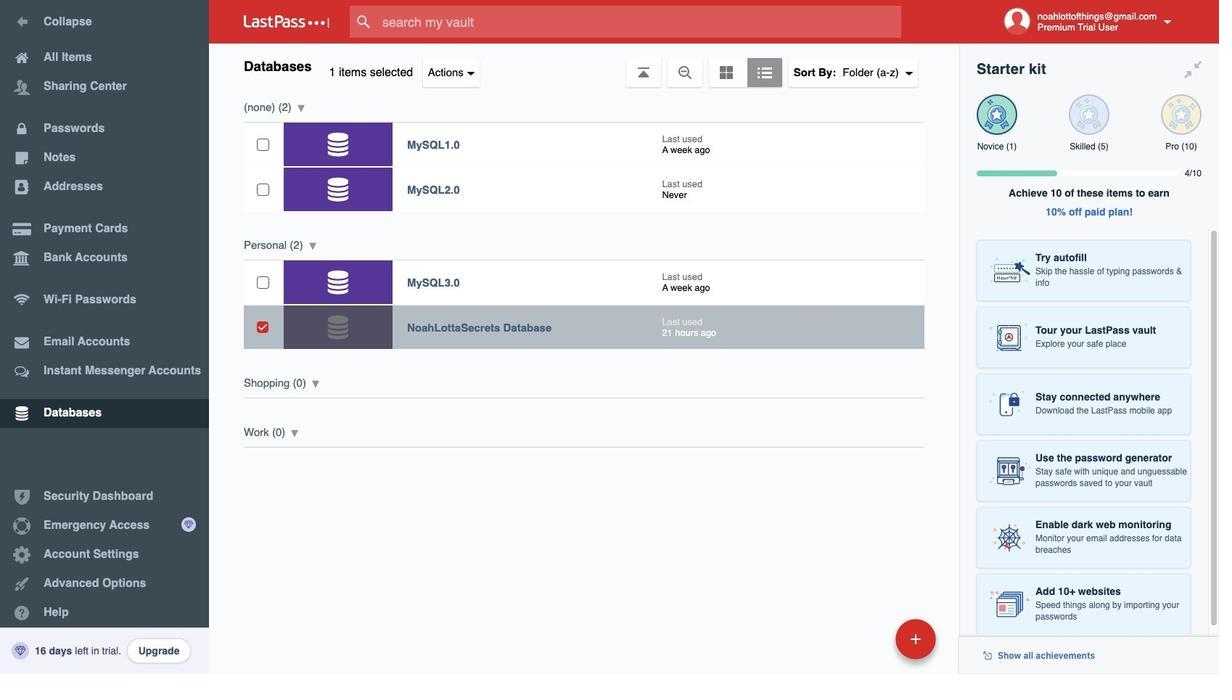 Task type: locate. For each thing, give the bounding box(es) containing it.
main navigation navigation
[[0, 0, 209, 674]]

Search search field
[[350, 6, 930, 38]]

vault options navigation
[[209, 44, 959, 87]]

lastpass image
[[244, 15, 329, 28]]



Task type: vqa. For each thing, say whether or not it's contained in the screenshot.
New item navigation
yes



Task type: describe. For each thing, give the bounding box(es) containing it.
search my vault text field
[[350, 6, 930, 38]]

new item navigation
[[796, 615, 945, 674]]

new item element
[[796, 618, 941, 660]]



